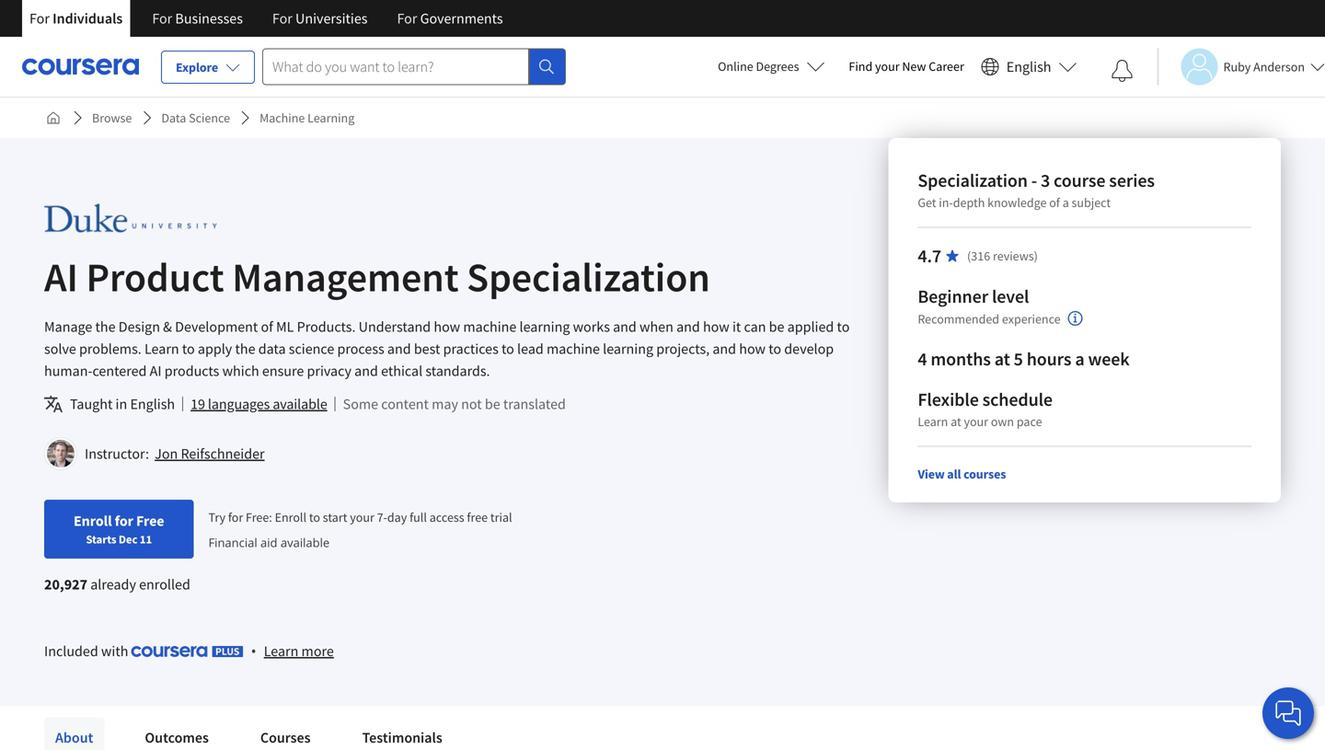 Task type: vqa. For each thing, say whether or not it's contained in the screenshot.
University of Michigan image
no



Task type: locate. For each thing, give the bounding box(es) containing it.
1 horizontal spatial ai
[[150, 362, 162, 380]]

1 vertical spatial at
[[951, 413, 962, 430]]

learn down the flexible
[[918, 413, 948, 430]]

of left ml
[[261, 318, 273, 336]]

4 for from the left
[[397, 9, 417, 28]]

lead
[[517, 340, 544, 358]]

manage
[[44, 318, 92, 336]]

1 horizontal spatial your
[[876, 58, 900, 75]]

1 horizontal spatial at
[[995, 348, 1011, 371]]

0 vertical spatial your
[[876, 58, 900, 75]]

how down can
[[739, 340, 766, 358]]

how left it
[[703, 318, 730, 336]]

learning
[[308, 110, 355, 126]]

1 horizontal spatial how
[[703, 318, 730, 336]]

view all courses link
[[918, 466, 1007, 482]]

beginner
[[918, 285, 989, 308]]

0 vertical spatial the
[[95, 318, 116, 336]]

2 for from the left
[[152, 9, 172, 28]]

2 vertical spatial learn
[[264, 642, 299, 661]]

a inside specialization - 3 course series get in-depth knowledge of a subject
[[1063, 194, 1070, 211]]

find your new career
[[849, 58, 965, 75]]

0 horizontal spatial at
[[951, 413, 962, 430]]

explore button
[[161, 51, 255, 84]]

months
[[931, 348, 991, 371]]

2 horizontal spatial how
[[739, 340, 766, 358]]

None search field
[[262, 48, 566, 85]]

testimonials link
[[351, 718, 454, 750]]

0 vertical spatial a
[[1063, 194, 1070, 211]]

all
[[948, 466, 961, 482]]

-
[[1032, 169, 1038, 192]]

english
[[1007, 58, 1052, 76], [130, 395, 175, 413]]

0 horizontal spatial your
[[350, 509, 375, 525]]

the up which
[[235, 340, 255, 358]]

a left subject
[[1063, 194, 1070, 211]]

of inside manage the design & development of ml products. understand how machine learning works and when and how it can be applied to solve problems.  learn to apply the data science process and best practices to lead machine learning projects,  and how to develop human-centered ai products which ensure privacy and ethical standards.
[[261, 318, 273, 336]]

courses
[[964, 466, 1007, 482]]

experience
[[1002, 311, 1061, 327]]

pace
[[1017, 413, 1043, 430]]

for left individuals
[[29, 9, 50, 28]]

0 vertical spatial be
[[769, 318, 785, 336]]

instructor:
[[85, 445, 149, 463]]

machine
[[260, 110, 305, 126]]

enroll right free:
[[275, 509, 307, 525]]

dec
[[119, 532, 137, 547]]

flexible schedule learn at your own pace
[[918, 388, 1053, 430]]

machine up practices
[[463, 318, 517, 336]]

0 horizontal spatial of
[[261, 318, 273, 336]]

19 languages available
[[191, 395, 327, 413]]

learning
[[520, 318, 570, 336], [603, 340, 654, 358]]

0 horizontal spatial the
[[95, 318, 116, 336]]

solve
[[44, 340, 76, 358]]

learn more link
[[264, 640, 334, 662]]

at down the flexible
[[951, 413, 962, 430]]

0 horizontal spatial learn
[[144, 340, 179, 358]]

0 vertical spatial at
[[995, 348, 1011, 371]]

be right not
[[485, 395, 501, 413]]

for for individuals
[[29, 9, 50, 28]]

1 horizontal spatial the
[[235, 340, 255, 358]]

1 vertical spatial specialization
[[467, 251, 711, 302]]

2 horizontal spatial learn
[[918, 413, 948, 430]]

for right try
[[228, 509, 243, 525]]

depth
[[954, 194, 985, 211]]

not
[[461, 395, 482, 413]]

and down process
[[355, 362, 378, 380]]

1 vertical spatial your
[[964, 413, 989, 430]]

ai right centered
[[150, 362, 162, 380]]

1 vertical spatial a
[[1076, 348, 1085, 371]]

recommended
[[918, 311, 1000, 327]]

0 horizontal spatial enroll
[[74, 512, 112, 530]]

can
[[744, 318, 766, 336]]

0 vertical spatial specialization
[[918, 169, 1028, 192]]

for inside enroll for free starts dec 11
[[115, 512, 133, 530]]

1 horizontal spatial be
[[769, 318, 785, 336]]

learn
[[144, 340, 179, 358], [918, 413, 948, 430], [264, 642, 299, 661]]

about
[[55, 729, 93, 747]]

banner navigation
[[15, 0, 518, 37]]

get
[[918, 194, 937, 211]]

courses
[[260, 729, 311, 747]]

aid
[[261, 534, 278, 551]]

of inside specialization - 3 course series get in-depth knowledge of a subject
[[1050, 194, 1060, 211]]

1 horizontal spatial for
[[228, 509, 243, 525]]

free
[[467, 509, 488, 525]]

english inside button
[[1007, 58, 1052, 76]]

1 horizontal spatial english
[[1007, 58, 1052, 76]]

available right the "aid"
[[281, 534, 330, 551]]

enroll up "starts"
[[74, 512, 112, 530]]

1 horizontal spatial of
[[1050, 194, 1060, 211]]

in
[[116, 395, 127, 413]]

1 vertical spatial learn
[[918, 413, 948, 430]]

how up best on the left top of the page
[[434, 318, 460, 336]]

problems.
[[79, 340, 142, 358]]

at left 5
[[995, 348, 1011, 371]]

ml
[[276, 318, 294, 336]]

learning down when
[[603, 340, 654, 358]]

and
[[613, 318, 637, 336], [677, 318, 700, 336], [388, 340, 411, 358], [713, 340, 737, 358], [355, 362, 378, 380]]

full
[[410, 509, 427, 525]]

1 for from the left
[[29, 9, 50, 28]]

your left 7-
[[350, 509, 375, 525]]

science
[[289, 340, 334, 358]]

languages
[[208, 395, 270, 413]]

to left lead
[[502, 340, 514, 358]]

the up the problems.
[[95, 318, 116, 336]]

4.7
[[918, 244, 942, 267]]

enroll inside try for free: enroll to start your 7-day full access free trial financial aid available
[[275, 509, 307, 525]]

0 horizontal spatial ai
[[44, 251, 78, 302]]

machine down works
[[547, 340, 600, 358]]

courses link
[[249, 718, 322, 750]]

your inside flexible schedule learn at your own pace
[[964, 413, 989, 430]]

1 horizontal spatial specialization
[[918, 169, 1028, 192]]

english right in
[[130, 395, 175, 413]]

1 vertical spatial the
[[235, 340, 255, 358]]

available down the ensure
[[273, 395, 327, 413]]

1 vertical spatial machine
[[547, 340, 600, 358]]

learn inside flexible schedule learn at your own pace
[[918, 413, 948, 430]]

a left week
[[1076, 348, 1085, 371]]

for individuals
[[29, 9, 123, 28]]

0 vertical spatial available
[[273, 395, 327, 413]]

it
[[733, 318, 741, 336]]

at
[[995, 348, 1011, 371], [951, 413, 962, 430]]

1 vertical spatial learning
[[603, 340, 654, 358]]

0 vertical spatial learning
[[520, 318, 570, 336]]

available inside button
[[273, 395, 327, 413]]

be inside manage the design & development of ml products. understand how machine learning works and when and how it can be applied to solve problems.  learn to apply the data science process and best practices to lead machine learning projects,  and how to develop human-centered ai products which ensure privacy and ethical standards.
[[769, 318, 785, 336]]

4 months at 5 hours a week
[[918, 348, 1130, 371]]

0 horizontal spatial a
[[1063, 194, 1070, 211]]

3 for from the left
[[272, 9, 293, 28]]

1 vertical spatial available
[[281, 534, 330, 551]]

0 horizontal spatial english
[[130, 395, 175, 413]]

your right find
[[876, 58, 900, 75]]

2 horizontal spatial your
[[964, 413, 989, 430]]

to left start
[[309, 509, 320, 525]]

for up dec
[[115, 512, 133, 530]]

for up the what do you want to learn? text field at the left
[[397, 9, 417, 28]]

ensure
[[262, 362, 304, 380]]

machine
[[463, 318, 517, 336], [547, 340, 600, 358]]

learn inside manage the design & development of ml products. understand how machine learning works and when and how it can be applied to solve problems.  learn to apply the data science process and best practices to lead machine learning projects,  and how to develop human-centered ai products which ensure privacy and ethical standards.
[[144, 340, 179, 358]]

learning up lead
[[520, 318, 570, 336]]

1 vertical spatial english
[[130, 395, 175, 413]]

0 vertical spatial of
[[1050, 194, 1060, 211]]

7-
[[377, 509, 387, 525]]

learn down &
[[144, 340, 179, 358]]

of down 3
[[1050, 194, 1060, 211]]

What do you want to learn? text field
[[262, 48, 529, 85]]

1 vertical spatial ai
[[150, 362, 162, 380]]

0 vertical spatial english
[[1007, 58, 1052, 76]]

to up the products
[[182, 340, 195, 358]]

(316 reviews)
[[968, 248, 1038, 264]]

2 vertical spatial your
[[350, 509, 375, 525]]

for inside try for free: enroll to start your 7-day full access free trial financial aid available
[[228, 509, 243, 525]]

privacy
[[307, 362, 352, 380]]

ai up manage
[[44, 251, 78, 302]]

chat with us image
[[1274, 699, 1304, 728]]

online degrees
[[718, 58, 799, 75]]

1 horizontal spatial enroll
[[275, 509, 307, 525]]

for
[[228, 509, 243, 525], [115, 512, 133, 530]]

0 horizontal spatial how
[[434, 318, 460, 336]]

for left universities
[[272, 9, 293, 28]]

for left businesses
[[152, 9, 172, 28]]

your left own
[[964, 413, 989, 430]]

0 vertical spatial learn
[[144, 340, 179, 358]]

1 horizontal spatial learn
[[264, 642, 299, 661]]

20,927 already enrolled
[[44, 575, 190, 594]]

english right career
[[1007, 58, 1052, 76]]

ruby anderson button
[[1158, 48, 1326, 85]]

products
[[165, 362, 219, 380]]

ai
[[44, 251, 78, 302], [150, 362, 162, 380]]

0 horizontal spatial be
[[485, 395, 501, 413]]

1 vertical spatial be
[[485, 395, 501, 413]]

already
[[90, 575, 136, 594]]

learn right •
[[264, 642, 299, 661]]

ai inside manage the design & development of ml products. understand how machine learning works and when and how it can be applied to solve problems.  learn to apply the data science process and best practices to lead machine learning projects,  and how to develop human-centered ai products which ensure privacy and ethical standards.
[[150, 362, 162, 380]]

view all courses
[[918, 466, 1007, 482]]

schedule
[[983, 388, 1053, 411]]

and up projects, at top
[[677, 318, 700, 336]]

specialization up works
[[467, 251, 711, 302]]

enroll inside enroll for free starts dec 11
[[74, 512, 112, 530]]

anderson
[[1254, 58, 1305, 75]]

free:
[[246, 509, 272, 525]]

0 horizontal spatial for
[[115, 512, 133, 530]]

some
[[343, 395, 378, 413]]

for
[[29, 9, 50, 28], [152, 9, 172, 28], [272, 9, 293, 28], [397, 9, 417, 28]]

1 horizontal spatial a
[[1076, 348, 1085, 371]]

week
[[1089, 348, 1130, 371]]

0 vertical spatial machine
[[463, 318, 517, 336]]

duke university image
[[44, 197, 217, 238]]

to inside try for free: enroll to start your 7-day full access free trial financial aid available
[[309, 509, 320, 525]]

browse
[[92, 110, 132, 126]]

apply
[[198, 340, 232, 358]]

for for governments
[[397, 9, 417, 28]]

1 vertical spatial of
[[261, 318, 273, 336]]

be right can
[[769, 318, 785, 336]]

show notifications image
[[1112, 60, 1134, 82]]

specialization up depth on the top
[[918, 169, 1028, 192]]

course
[[1054, 169, 1106, 192]]



Task type: describe. For each thing, give the bounding box(es) containing it.
practices
[[443, 340, 499, 358]]

reviews)
[[993, 248, 1038, 264]]

process
[[337, 340, 385, 358]]

manage the design & development of ml products. understand how machine learning works and when and how it can be applied to solve problems.  learn to apply the data science process and best practices to lead machine learning projects,  and how to develop human-centered ai products which ensure privacy and ethical standards.
[[44, 318, 850, 380]]

4
[[918, 348, 928, 371]]

taught
[[70, 395, 113, 413]]

for governments
[[397, 9, 503, 28]]

in-
[[939, 194, 954, 211]]

for for try
[[228, 509, 243, 525]]

to left the develop
[[769, 340, 782, 358]]

learn inside the • learn more
[[264, 642, 299, 661]]

own
[[991, 413, 1015, 430]]

flexible
[[918, 388, 979, 411]]

explore
[[176, 59, 218, 75]]

0 horizontal spatial specialization
[[467, 251, 711, 302]]

ruby anderson
[[1224, 58, 1305, 75]]

1 horizontal spatial machine
[[547, 340, 600, 358]]

some content may not be translated
[[343, 395, 566, 413]]

career
[[929, 58, 965, 75]]

standards.
[[426, 362, 490, 380]]

financial
[[208, 534, 257, 551]]

product
[[86, 251, 224, 302]]

applied
[[788, 318, 834, 336]]

start
[[323, 509, 347, 525]]

ethical
[[381, 362, 423, 380]]

best
[[414, 340, 440, 358]]

for for enroll
[[115, 512, 133, 530]]

0 horizontal spatial machine
[[463, 318, 517, 336]]

enrolled
[[139, 575, 190, 594]]

hours
[[1027, 348, 1072, 371]]

machine learning link
[[252, 101, 362, 134]]

home image
[[46, 110, 61, 125]]

level
[[992, 285, 1030, 308]]

science
[[189, 110, 230, 126]]

starts
[[86, 532, 116, 547]]

jon reifschneider link
[[155, 445, 265, 463]]

view
[[918, 466, 945, 482]]

individuals
[[53, 9, 123, 28]]

for for universities
[[272, 9, 293, 28]]

beginner level
[[918, 285, 1030, 308]]

coursera image
[[22, 52, 139, 81]]

development
[[175, 318, 258, 336]]

information about difficulty level pre-requisites. image
[[1068, 311, 1083, 326]]

at inside flexible schedule learn at your own pace
[[951, 413, 962, 430]]

testimonials
[[362, 729, 443, 747]]

access
[[430, 509, 465, 525]]

5
[[1014, 348, 1024, 371]]

20,927
[[44, 575, 88, 594]]

your inside find your new career 'link'
[[876, 58, 900, 75]]

online
[[718, 58, 754, 75]]

machine learning
[[260, 110, 355, 126]]

available inside try for free: enroll to start your 7-day full access free trial financial aid available
[[281, 534, 330, 551]]

new
[[903, 58, 927, 75]]

try for free: enroll to start your 7-day full access free trial financial aid available
[[208, 509, 512, 551]]

for for businesses
[[152, 9, 172, 28]]

recommended experience
[[918, 311, 1061, 327]]

enroll for free starts dec 11
[[74, 512, 164, 547]]

find
[[849, 58, 873, 75]]

your inside try for free: enroll to start your 7-day full access free trial financial aid available
[[350, 509, 375, 525]]

jon reifschneider image
[[47, 440, 75, 468]]

to right applied at top right
[[837, 318, 850, 336]]

specialization inside specialization - 3 course series get in-depth knowledge of a subject
[[918, 169, 1028, 192]]

about link
[[44, 718, 104, 750]]

for universities
[[272, 9, 368, 28]]

data science link
[[154, 101, 238, 134]]

11
[[140, 532, 152, 547]]

0 vertical spatial ai
[[44, 251, 78, 302]]

management
[[232, 251, 459, 302]]

ruby
[[1224, 58, 1251, 75]]

find your new career link
[[840, 55, 974, 78]]

(316
[[968, 248, 991, 264]]

•
[[251, 641, 257, 661]]

free
[[136, 512, 164, 530]]

3
[[1041, 169, 1051, 192]]

reifschneider
[[181, 445, 265, 463]]

works
[[573, 318, 610, 336]]

included
[[44, 642, 98, 660]]

products.
[[297, 318, 356, 336]]

19
[[191, 395, 205, 413]]

and down it
[[713, 340, 737, 358]]

centered
[[92, 362, 147, 380]]

develop
[[785, 340, 834, 358]]

which
[[222, 362, 259, 380]]

english button
[[974, 37, 1085, 97]]

day
[[387, 509, 407, 525]]

knowledge
[[988, 194, 1047, 211]]

outcomes link
[[134, 718, 220, 750]]

&
[[163, 318, 172, 336]]

0 horizontal spatial learning
[[520, 318, 570, 336]]

and up ethical
[[388, 340, 411, 358]]

1 horizontal spatial learning
[[603, 340, 654, 358]]

governments
[[420, 9, 503, 28]]

and left when
[[613, 318, 637, 336]]

content
[[381, 395, 429, 413]]

• learn more
[[251, 641, 334, 661]]

coursera plus image
[[131, 646, 244, 657]]

specialization - 3 course series get in-depth knowledge of a subject
[[918, 169, 1155, 211]]

subject
[[1072, 194, 1111, 211]]



